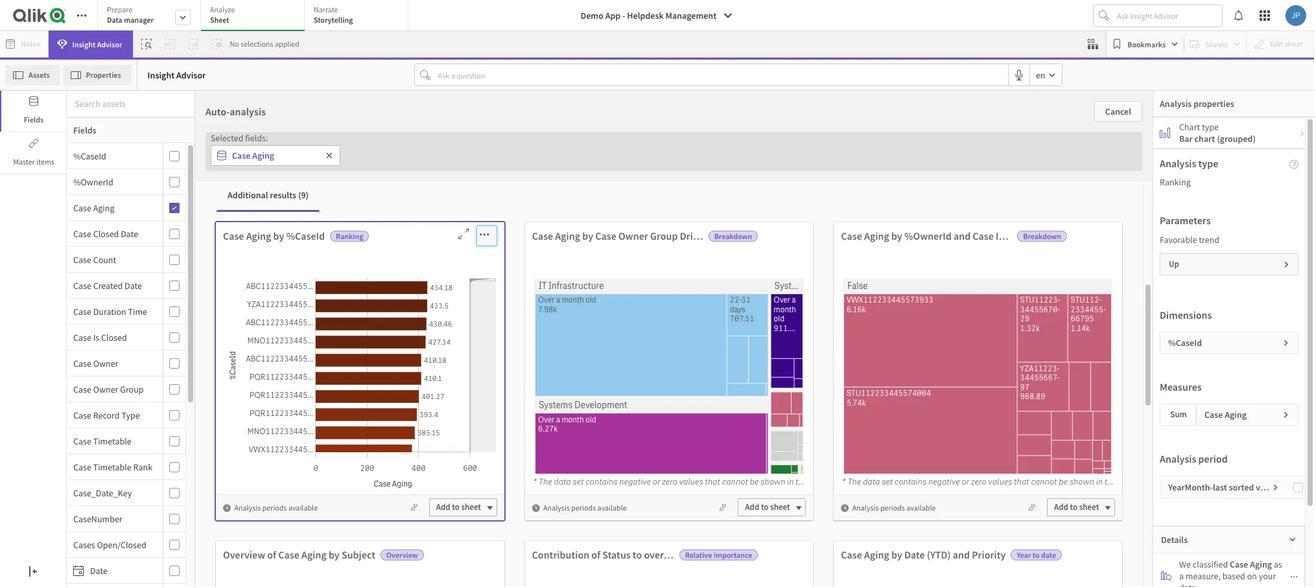 Task type: describe. For each thing, give the bounding box(es) containing it.
owner for case owner
[[93, 358, 118, 369]]

1 horizontal spatial insight advisor
[[148, 69, 206, 81]]

1 add to sheet button from the left
[[429, 499, 497, 517]]

sum
[[1171, 409, 1187, 420]]

%caseid inside menu item
[[73, 150, 106, 162]]

case closed date
[[73, 228, 138, 240]]

cases up case_date_key
[[88, 461, 116, 474]]

case closed date menu item
[[67, 221, 185, 247]]

1 add to sheet from the left
[[436, 502, 481, 513]]

case aging by case owner group drill and case timetable
[[532, 230, 788, 243]]

selected
[[211, 132, 243, 144]]

we classified case aging
[[1179, 559, 1272, 571]]

2 master items button from the left
[[1, 133, 66, 174]]

case created date menu item
[[67, 273, 185, 299]]

is inside case is closed menu item
[[93, 332, 99, 343]]

(ytd)
[[927, 549, 951, 562]]

203
[[1048, 121, 1122, 176]]

small image for case aging
[[1283, 411, 1290, 419]]

analysis type
[[1160, 157, 1219, 170]]

prepare data manager
[[107, 5, 154, 25]]

&
[[34, 461, 41, 474]]

0 vertical spatial timetable
[[743, 230, 788, 243]]

of for overview
[[267, 549, 276, 562]]

up button
[[1161, 254, 1298, 275]]

prepare
[[107, 5, 132, 14]]

contribution
[[532, 549, 590, 562]]

data.
[[1179, 582, 1199, 587]]

relative
[[685, 551, 712, 560]]

%caseid button
[[67, 150, 160, 162]]

the for case aging by %ownerid and case is closed
[[848, 477, 861, 488]]

cannot for and
[[722, 477, 748, 488]]

record
[[93, 409, 120, 421]]

time inside case duration time menu item
[[128, 306, 147, 317]]

1 horizontal spatial %caseid
[[286, 230, 325, 243]]

case owner button
[[67, 358, 160, 369]]

case is closed menu item
[[67, 325, 185, 351]]

sheet for owner
[[770, 502, 790, 513]]

number
[[110, 196, 143, 209]]

bar chart image
[[1160, 128, 1170, 138]]

by for case aging by %caseid
[[273, 230, 284, 243]]

selections tool image
[[1088, 39, 1099, 49]]

cases open/closed button
[[67, 539, 160, 551]]

add for owner
[[745, 502, 759, 513]]

case aging by %caseid
[[223, 230, 325, 243]]

period
[[1199, 453, 1228, 466]]

1 horizontal spatial fields
[[73, 124, 96, 136]]

bubble
[[13, 196, 43, 209]]

james peterson image
[[1286, 5, 1307, 26]]

properties
[[86, 70, 121, 79]]

more image
[[474, 228, 495, 241]]

open
[[209, 196, 231, 209]]

high priority cases 72
[[119, 90, 320, 176]]

chart. for case aging by %ownerid and case is closed
[[1120, 477, 1142, 488]]

* for case aging by case owner group drill and case timetable
[[533, 477, 537, 488]]

or for group
[[652, 477, 660, 488]]

helpdesk
[[627, 10, 664, 21]]

(9)
[[298, 190, 309, 201]]

1 vertical spatial ranking
[[336, 231, 363, 241]]

case duration time
[[73, 306, 147, 317]]

analysis properties
[[1160, 98, 1235, 110]]

overall
[[644, 549, 675, 562]]

created
[[93, 280, 123, 291]]

your
[[1259, 571, 1276, 582]]

add to sheet button for owner
[[738, 499, 806, 517]]

management
[[666, 10, 717, 21]]

in for case aging by case owner group drill and case timetable
[[787, 477, 794, 488]]

add to sheet button for and
[[1047, 499, 1115, 517]]

yearmonth-last sorted values
[[1168, 482, 1281, 493]]

tab list inside application
[[97, 0, 413, 32]]

%ownerid inside "menu item"
[[73, 176, 113, 188]]

case created date button
[[67, 280, 160, 291]]

cancel
[[1105, 106, 1131, 117]]

available for case
[[598, 503, 627, 513]]

contains for %ownerid
[[894, 477, 926, 488]]

1 sheet from the left
[[461, 502, 481, 513]]

by for case aging by %ownerid and case is closed
[[892, 230, 902, 243]]

casenumber menu item
[[67, 506, 185, 532]]

case timetable rank menu item
[[67, 455, 185, 480]]

type for chart
[[1202, 121, 1219, 133]]

chart
[[1179, 121, 1200, 133]]

menu inside application
[[67, 143, 195, 587]]

of inside open cases vs duration * bubble size represents number of high priority open cases
[[145, 196, 154, 209]]

on
[[1247, 571, 1257, 582]]

priority for 72
[[174, 90, 252, 121]]

set for case
[[572, 477, 584, 488]]

casenumber
[[73, 513, 122, 525]]

1 horizontal spatial is
[[996, 230, 1003, 243]]

master
[[13, 157, 35, 167]]

medium priority cases 142
[[534, 90, 770, 176]]

data for case aging by case owner group drill and case timetable
[[554, 477, 571, 488]]

0 vertical spatial owner
[[619, 230, 648, 243]]

relative importance
[[685, 551, 752, 560]]

case aging by %ownerid and case is closed
[[841, 230, 1036, 243]]

assets
[[29, 70, 50, 79]]

to for case aging by %ownerid and case is closed
[[1070, 502, 1078, 513]]

app
[[605, 10, 621, 21]]

details
[[1161, 534, 1188, 546]]

bar
[[1179, 133, 1193, 145]]

periods for %ownerid
[[881, 503, 905, 513]]

cannot for closed
[[1031, 477, 1057, 488]]

priority for 142
[[624, 90, 702, 121]]

case_date_key menu item
[[67, 480, 185, 506]]

cases inside menu item
[[73, 539, 95, 551]]

selected fields:
[[211, 132, 268, 144]]

measure,
[[1186, 571, 1221, 582]]

timetable for case timetable
[[93, 435, 131, 447]]

as
[[1274, 559, 1282, 571]]

no selections applied
[[230, 39, 300, 49]]

* the data set contains negative or zero values that cannot be shown in this chart. for is
[[842, 477, 1142, 488]]

case timetable button
[[67, 435, 160, 447]]

based
[[1223, 571, 1246, 582]]

0 vertical spatial case aging
[[232, 150, 274, 161]]

cases inside medium priority cases 142
[[707, 90, 770, 121]]

case owner
[[73, 358, 118, 369]]

bookmarks
[[1128, 39, 1166, 49]]

timetable for case timetable rank
[[93, 461, 131, 473]]

that for closed
[[1014, 477, 1029, 488]]

properties button
[[63, 65, 131, 85]]

1 add from the left
[[436, 502, 450, 513]]

or for case
[[961, 477, 969, 488]]

sheet for and
[[1079, 502, 1099, 513]]

help image
[[1290, 160, 1299, 169]]

open for open cases vs duration * bubble size represents number of high priority open cases
[[6, 182, 32, 196]]

small image for yearmonth-last sorted values
[[1272, 484, 1280, 492]]

case aging by date (ytd) and priority
[[841, 549, 1006, 562]]

type
[[122, 409, 140, 421]]

date left (ytd)
[[905, 549, 925, 562]]

case aging menu item
[[67, 195, 185, 221]]

case duration time menu item
[[67, 299, 185, 325]]

in for case aging by %ownerid and case is closed
[[1096, 477, 1103, 488]]

vs
[[64, 182, 74, 196]]

assets button
[[5, 65, 60, 85]]

items
[[36, 157, 54, 167]]

insight advisor inside dropdown button
[[72, 39, 122, 49]]

shown for case aging by case owner group drill and case timetable
[[760, 477, 785, 488]]

priority for 203
[[1037, 90, 1115, 121]]

2 horizontal spatial %caseid
[[1168, 337, 1202, 349]]

chart. for case aging by case owner group drill and case timetable
[[811, 477, 833, 488]]

insight advisor button
[[48, 30, 133, 58]]

rank
[[133, 461, 152, 473]]

yearmonth-
[[1168, 482, 1213, 493]]

case record type menu item
[[67, 403, 185, 429]]

analysis
[[230, 105, 266, 118]]

case record type button
[[67, 409, 160, 421]]

0 vertical spatial ranking
[[1160, 176, 1191, 188]]

priority
[[176, 196, 208, 209]]

2 horizontal spatial case aging
[[1205, 409, 1247, 421]]

resolved
[[43, 461, 86, 474]]

1 horizontal spatial advisor
[[176, 69, 206, 81]]

a
[[1179, 571, 1184, 582]]

available for %caseid
[[289, 503, 318, 513]]

duration inside menu item
[[93, 306, 126, 317]]

%ownerid button
[[67, 176, 160, 188]]

high
[[119, 90, 169, 121]]

data
[[107, 15, 122, 25]]

date button
[[67, 565, 160, 577]]

date
[[1041, 551, 1056, 560]]

open & resolved cases over time
[[6, 461, 166, 474]]

favorable trend
[[1160, 234, 1220, 246]]

case timetable rank
[[73, 461, 152, 473]]

demo app - helpdesk management button
[[573, 5, 741, 26]]

analysis periods available for %ownerid
[[852, 503, 936, 513]]

add for and
[[1054, 502, 1069, 513]]

periods for case
[[571, 503, 596, 513]]

dimensions
[[1160, 309, 1212, 322]]



Task type: vqa. For each thing, say whether or not it's contained in the screenshot.
Cancel button
yes



Task type: locate. For each thing, give the bounding box(es) containing it.
year
[[1017, 551, 1031, 560]]

1 vertical spatial time
[[143, 461, 166, 474]]

group inside menu item
[[120, 384, 144, 395]]

1 vertical spatial owner
[[93, 358, 118, 369]]

0 horizontal spatial cannot
[[722, 477, 748, 488]]

0 horizontal spatial periods
[[262, 503, 287, 513]]

Ask Insight Advisor text field
[[1115, 5, 1222, 26]]

0 horizontal spatial or
[[652, 477, 660, 488]]

date
[[121, 228, 138, 240], [125, 280, 142, 291], [905, 549, 925, 562], [90, 565, 108, 577]]

available for %ownerid
[[907, 503, 936, 513]]

case count
[[73, 254, 116, 266]]

0 horizontal spatial %caseid
[[73, 150, 106, 162]]

%caseid menu item
[[67, 143, 185, 169]]

1 that from the left
[[705, 477, 720, 488]]

overview for overview of case aging by subject
[[223, 549, 265, 562]]

small image
[[1283, 257, 1291, 272], [532, 504, 540, 512], [841, 504, 849, 512], [1290, 573, 1298, 581]]

* the data set contains negative or zero values that cannot be shown in this chart. for drill
[[533, 477, 833, 488]]

case owner group
[[73, 384, 144, 395]]

1 horizontal spatial that
[[1014, 477, 1029, 488]]

0 vertical spatial insight
[[72, 39, 96, 49]]

Search assets text field
[[67, 92, 195, 115]]

owner up case owner group
[[93, 358, 118, 369]]

2 chart. from the left
[[1120, 477, 1142, 488]]

type for analysis
[[1199, 157, 1219, 170]]

periods for %caseid
[[262, 503, 287, 513]]

1 data from the left
[[554, 477, 571, 488]]

analysis periods available for %caseid
[[234, 503, 318, 513]]

1 horizontal spatial the
[[848, 477, 861, 488]]

2 horizontal spatial analysis periods available
[[852, 503, 936, 513]]

Ask a question text field
[[435, 64, 1008, 85]]

0 horizontal spatial * the data set contains negative or zero values that cannot be shown in this chart.
[[533, 477, 833, 488]]

3 add to sheet from the left
[[1054, 502, 1099, 513]]

1 * the data set contains negative or zero values that cannot be shown in this chart. from the left
[[533, 477, 833, 488]]

1 vertical spatial insight
[[148, 69, 175, 81]]

case closed date button
[[67, 228, 160, 240]]

open inside open cases vs duration * bubble size represents number of high priority open cases
[[6, 182, 32, 196]]

0 horizontal spatial advisor
[[97, 39, 122, 49]]

0 horizontal spatial add to sheet button
[[429, 499, 497, 517]]

count
[[93, 254, 116, 266]]

cases down casenumber
[[73, 539, 95, 551]]

zero
[[662, 477, 677, 488], [971, 477, 986, 488]]

0 horizontal spatial fields
[[24, 115, 44, 124]]

negative for owner
[[619, 477, 651, 488]]

cancel button
[[1094, 101, 1143, 122]]

open down master
[[6, 182, 32, 196]]

case is closed
[[73, 332, 127, 343]]

%ownerid menu item
[[67, 169, 185, 195]]

1 vertical spatial is
[[93, 332, 99, 343]]

2 add to sheet button from the left
[[738, 499, 806, 517]]

duration
[[76, 182, 118, 196], [93, 306, 126, 317]]

timetable inside menu item
[[93, 461, 131, 473]]

2 available from the left
[[598, 503, 627, 513]]

results
[[270, 190, 296, 201]]

en button
[[1030, 64, 1062, 86]]

timetable inside menu item
[[93, 435, 131, 447]]

1 vertical spatial open
[[6, 461, 32, 474]]

case record type
[[73, 409, 140, 421]]

1 horizontal spatial in
[[1096, 477, 1103, 488]]

2 cannot from the left
[[1031, 477, 1057, 488]]

0 horizontal spatial %ownerid
[[73, 176, 113, 188]]

sum button
[[1161, 405, 1197, 425]]

small image
[[1299, 130, 1307, 137], [1283, 339, 1290, 347], [1283, 411, 1290, 419], [1272, 484, 1280, 492], [223, 504, 231, 512], [1289, 536, 1297, 544]]

1 horizontal spatial periods
[[571, 503, 596, 513]]

small image for details
[[1289, 536, 1297, 544]]

2 horizontal spatial *
[[842, 477, 846, 488]]

contains for case
[[585, 477, 617, 488]]

and
[[701, 230, 718, 243], [954, 230, 971, 243], [953, 549, 970, 562]]

1 horizontal spatial or
[[961, 477, 969, 488]]

cases open/closed menu item
[[67, 532, 185, 558]]

2 shown from the left
[[1069, 477, 1094, 488]]

duration down created
[[93, 306, 126, 317]]

0 horizontal spatial add to sheet
[[436, 502, 481, 513]]

1 the from the left
[[538, 477, 552, 488]]

2 open from the top
[[6, 461, 32, 474]]

72
[[195, 121, 244, 176]]

2 negative from the left
[[928, 477, 960, 488]]

low priority cases 203
[[987, 90, 1183, 176]]

by
[[273, 230, 284, 243], [582, 230, 593, 243], [892, 230, 902, 243], [329, 549, 340, 562], [892, 549, 902, 562]]

2 horizontal spatial of
[[592, 549, 601, 562]]

advisor inside dropdown button
[[97, 39, 122, 49]]

0 horizontal spatial group
[[120, 384, 144, 395]]

closed
[[93, 228, 119, 240], [1005, 230, 1036, 243], [101, 332, 127, 343]]

1 vertical spatial duration
[[93, 306, 126, 317]]

shown for case aging by %ownerid and case is closed
[[1069, 477, 1094, 488]]

1 or from the left
[[652, 477, 660, 488]]

0 vertical spatial open
[[6, 182, 32, 196]]

subject
[[342, 549, 375, 562]]

0 horizontal spatial overview
[[223, 549, 265, 562]]

* for case aging by %ownerid and case is closed
[[842, 477, 846, 488]]

available up case aging by date (ytd) and priority
[[907, 503, 936, 513]]

* the data set contains negative or zero values that cannot be shown in this chart.
[[533, 477, 833, 488], [842, 477, 1142, 488]]

2 horizontal spatial add
[[1054, 502, 1069, 513]]

to for case aging by %caseid
[[452, 502, 460, 513]]

date menu item
[[67, 558, 185, 584]]

1 vertical spatial %caseid
[[286, 230, 325, 243]]

zero for case
[[971, 477, 986, 488]]

1 horizontal spatial this
[[1104, 477, 1118, 488]]

1 horizontal spatial add to sheet button
[[738, 499, 806, 517]]

1 cannot from the left
[[722, 477, 748, 488]]

0 horizontal spatial negative
[[619, 477, 651, 488]]

1 horizontal spatial breakdown
[[1023, 231, 1061, 241]]

2 * the data set contains negative or zero values that cannot be shown in this chart. from the left
[[842, 477, 1142, 488]]

owner left "drill"
[[619, 230, 648, 243]]

1 horizontal spatial of
[[267, 549, 276, 562]]

owner for case owner group
[[93, 384, 118, 395]]

insight up properties button
[[72, 39, 96, 49]]

cases inside open cases vs duration * bubble size represents number of high priority open cases
[[34, 182, 62, 196]]

2 horizontal spatial sheet
[[1079, 502, 1099, 513]]

menu
[[67, 143, 195, 587]]

insight down smart search icon
[[148, 69, 175, 81]]

owner up record
[[93, 384, 118, 395]]

1 vertical spatial %ownerid
[[905, 230, 952, 243]]

1 horizontal spatial * the data set contains negative or zero values that cannot be shown in this chart.
[[842, 477, 1142, 488]]

1 horizontal spatial be
[[1059, 477, 1068, 488]]

1 in from the left
[[787, 477, 794, 488]]

2 add to sheet from the left
[[745, 502, 790, 513]]

1 set from the left
[[572, 477, 584, 488]]

0 horizontal spatial chart.
[[811, 477, 833, 488]]

tab list containing prepare
[[97, 0, 413, 32]]

status
[[603, 549, 631, 562]]

analyze
[[210, 5, 235, 14]]

case
[[232, 150, 251, 161], [73, 202, 91, 214], [73, 228, 91, 240], [223, 230, 244, 243], [532, 230, 553, 243], [595, 230, 617, 243], [720, 230, 741, 243], [841, 230, 862, 243], [973, 230, 994, 243], [73, 254, 91, 266], [73, 280, 91, 291], [73, 306, 91, 317], [73, 332, 91, 343], [73, 358, 91, 369], [73, 384, 91, 395], [1205, 409, 1223, 421], [73, 409, 91, 421], [73, 435, 91, 447], [73, 461, 91, 473], [278, 549, 299, 562], [677, 549, 698, 562], [841, 549, 862, 562], [1230, 559, 1248, 571]]

priority
[[174, 90, 252, 121], [624, 90, 702, 121], [1037, 90, 1115, 121], [972, 549, 1006, 562]]

that
[[705, 477, 720, 488], [1014, 477, 1029, 488]]

the for case aging by case owner group drill and case timetable
[[538, 477, 552, 488]]

0 vertical spatial time
[[128, 306, 147, 317]]

of for contribution
[[592, 549, 601, 562]]

insight advisor down data
[[72, 39, 122, 49]]

low
[[987, 90, 1032, 121]]

%caseid up "%ownerid" button
[[73, 150, 106, 162]]

0 horizontal spatial contains
[[585, 477, 617, 488]]

cases open/closed
[[73, 539, 146, 551]]

duration up case aging button
[[76, 182, 118, 196]]

be for case aging by %ownerid and case is closed
[[1059, 477, 1068, 488]]

date right created
[[125, 280, 142, 291]]

case duration time button
[[67, 306, 160, 317]]

2 that from the left
[[1014, 477, 1029, 488]]

0 vertical spatial insight advisor
[[72, 39, 122, 49]]

available up overview of case aging by subject
[[289, 503, 318, 513]]

2 analysis periods available from the left
[[543, 503, 627, 513]]

favorable
[[1160, 234, 1197, 246]]

2 in from the left
[[1096, 477, 1103, 488]]

fields:
[[245, 132, 268, 144]]

0 horizontal spatial zero
[[662, 477, 677, 488]]

small image inside up button
[[1283, 257, 1291, 272]]

tab list
[[97, 0, 413, 32]]

* inside open cases vs duration * bubble size represents number of high priority open cases
[[6, 196, 11, 209]]

1 horizontal spatial contains
[[894, 477, 926, 488]]

1 horizontal spatial group
[[650, 230, 678, 243]]

0 vertical spatial %ownerid
[[73, 176, 113, 188]]

fields up %caseid button
[[73, 124, 96, 136]]

1 horizontal spatial shown
[[1069, 477, 1094, 488]]

1 analysis periods available from the left
[[234, 503, 318, 513]]

periods
[[262, 503, 287, 513], [571, 503, 596, 513], [881, 503, 905, 513]]

2 set from the left
[[882, 477, 893, 488]]

demo
[[581, 10, 604, 21]]

0 vertical spatial advisor
[[97, 39, 122, 49]]

size
[[45, 196, 61, 209]]

2 be from the left
[[1059, 477, 1068, 488]]

this for case aging by case owner group drill and case timetable
[[795, 477, 809, 488]]

2 vertical spatial case aging
[[1205, 409, 1247, 421]]

bookmarks button
[[1110, 34, 1181, 54]]

aging inside menu item
[[93, 202, 114, 214]]

menu containing %caseid
[[67, 143, 195, 587]]

chart type bar chart (grouped)
[[1179, 121, 1256, 145]]

0 horizontal spatial *
[[6, 196, 11, 209]]

by for case aging by case owner group drill and case timetable
[[582, 230, 593, 243]]

%caseid
[[73, 150, 106, 162], [286, 230, 325, 243], [1168, 337, 1202, 349]]

insight advisor down smart search icon
[[148, 69, 206, 81]]

1 vertical spatial advisor
[[176, 69, 206, 81]]

2 or from the left
[[961, 477, 969, 488]]

2 horizontal spatial values
[[1256, 482, 1281, 493]]

applied
[[275, 39, 300, 49]]

1 negative from the left
[[619, 477, 651, 488]]

cases inside high priority cases 72
[[257, 90, 320, 121]]

open for open & resolved cases over time
[[6, 461, 32, 474]]

1 horizontal spatial %ownerid
[[905, 230, 952, 243]]

2 zero from the left
[[971, 477, 986, 488]]

case aging inside menu item
[[73, 202, 114, 214]]

medium
[[534, 90, 620, 121]]

group left "drill"
[[650, 230, 678, 243]]

analysis periods available for case
[[543, 503, 627, 513]]

cases down the ask a question text field
[[707, 90, 770, 121]]

deselect field image
[[326, 152, 333, 160]]

1 master items button from the left
[[0, 133, 66, 174]]

add to sheet
[[436, 502, 481, 513], [745, 502, 790, 513], [1054, 502, 1099, 513]]

small image for %caseid
[[1283, 339, 1290, 347]]

no
[[230, 39, 239, 49]]

cases inside low priority cases 203
[[1120, 90, 1183, 121]]

0 horizontal spatial analysis periods available
[[234, 503, 318, 513]]

case timetable rank button
[[67, 461, 160, 473]]

1 vertical spatial type
[[1199, 157, 1219, 170]]

0 horizontal spatial sheet
[[461, 502, 481, 513]]

1 this from the left
[[795, 477, 809, 488]]

en
[[1036, 69, 1046, 81]]

type inside 'chart type bar chart (grouped)'
[[1202, 121, 1219, 133]]

1 breakdown from the left
[[714, 231, 752, 241]]

analysis
[[1160, 98, 1192, 110], [1160, 157, 1197, 170], [1160, 453, 1197, 466], [234, 503, 261, 513], [543, 503, 570, 513], [852, 503, 879, 513]]

periods up contribution
[[571, 503, 596, 513]]

zero for group
[[662, 477, 677, 488]]

periods up case aging by date (ytd) and priority
[[881, 503, 905, 513]]

case owner group button
[[67, 384, 160, 395]]

1 horizontal spatial ranking
[[1160, 176, 1191, 188]]

sorted
[[1229, 482, 1254, 493]]

cases left vs
[[34, 182, 62, 196]]

importance
[[714, 551, 752, 560]]

analysis period
[[1160, 453, 1228, 466]]

narrate storytelling
[[314, 5, 353, 25]]

add to sheet for owner
[[745, 502, 790, 513]]

0 horizontal spatial available
[[289, 503, 318, 513]]

date down case aging menu item
[[121, 228, 138, 240]]

142
[[615, 121, 689, 176]]

case is closed button
[[67, 332, 160, 343]]

3 periods from the left
[[881, 503, 905, 513]]

case inside menu item
[[73, 435, 91, 447]]

to for case aging by case owner group drill and case timetable
[[761, 502, 769, 513]]

0 horizontal spatial add
[[436, 502, 450, 513]]

that for and
[[705, 477, 720, 488]]

1 open from the top
[[6, 182, 32, 196]]

analysis periods available up overview of case aging by subject
[[234, 503, 318, 513]]

cannot
[[722, 477, 748, 488], [1031, 477, 1057, 488]]

%caseid down (9)
[[286, 230, 325, 243]]

1 available from the left
[[289, 503, 318, 513]]

values
[[679, 477, 703, 488], [988, 477, 1012, 488], [1256, 482, 1281, 493]]

3 analysis periods available from the left
[[852, 503, 936, 513]]

contribution of status to overall case aging
[[532, 549, 725, 562]]

1 vertical spatial insight advisor
[[148, 69, 206, 81]]

2 breakdown from the left
[[1023, 231, 1061, 241]]

properties
[[1194, 98, 1235, 110]]

overview for overview
[[386, 551, 418, 560]]

1 horizontal spatial available
[[598, 503, 627, 513]]

2 vertical spatial owner
[[93, 384, 118, 395]]

0 horizontal spatial insight
[[72, 39, 96, 49]]

1 contains from the left
[[585, 477, 617, 488]]

3 add from the left
[[1054, 502, 1069, 513]]

2 horizontal spatial add to sheet button
[[1047, 499, 1115, 517]]

data for case aging by %ownerid and case is closed
[[863, 477, 880, 488]]

0 horizontal spatial breakdown
[[714, 231, 752, 241]]

set for %ownerid
[[882, 477, 893, 488]]

drill
[[680, 230, 699, 243]]

cases
[[257, 90, 320, 121], [707, 90, 770, 121], [1120, 90, 1183, 121], [34, 182, 62, 196], [88, 461, 116, 474], [73, 539, 95, 551]]

1 horizontal spatial values
[[988, 477, 1012, 488]]

values for is
[[988, 477, 1012, 488]]

analysis periods available up case aging by date (ytd) and priority
[[852, 503, 936, 513]]

available up "status"
[[598, 503, 627, 513]]

full screen image
[[453, 228, 474, 241]]

open left &
[[6, 461, 32, 474]]

2 periods from the left
[[571, 503, 596, 513]]

type down chart
[[1199, 157, 1219, 170]]

0 vertical spatial duration
[[76, 182, 118, 196]]

case aging up case closed date
[[73, 202, 114, 214]]

case_date_key button
[[67, 487, 160, 499]]

values for drill
[[679, 477, 703, 488]]

smart search image
[[142, 39, 152, 49]]

1 horizontal spatial negative
[[928, 477, 960, 488]]

0 vertical spatial type
[[1202, 121, 1219, 133]]

0 horizontal spatial this
[[795, 477, 809, 488]]

the
[[538, 477, 552, 488], [848, 477, 861, 488]]

1 horizontal spatial sheet
[[770, 502, 790, 513]]

auto-
[[206, 105, 230, 118]]

time right "over"
[[143, 461, 166, 474]]

master items button
[[0, 133, 66, 174], [1, 133, 66, 174]]

type right 'chart'
[[1202, 121, 1219, 133]]

1 horizontal spatial *
[[533, 477, 537, 488]]

1 horizontal spatial case aging
[[232, 150, 274, 161]]

be for case aging by case owner group drill and case timetable
[[750, 477, 759, 488]]

open cases vs duration * bubble size represents number of high priority open cases
[[6, 182, 257, 209]]

by for case aging by date (ytd) and priority
[[892, 549, 902, 562]]

%caseid down dimensions
[[1168, 337, 1202, 349]]

1 horizontal spatial analysis periods available
[[543, 503, 627, 513]]

analysis periods available up contribution
[[543, 503, 627, 513]]

2 the from the left
[[848, 477, 861, 488]]

case timetable menu item
[[67, 429, 185, 455]]

2 contains from the left
[[894, 477, 926, 488]]

case owner group menu item
[[67, 377, 185, 403]]

1 be from the left
[[750, 477, 759, 488]]

0 vertical spatial %caseid
[[73, 150, 106, 162]]

1 shown from the left
[[760, 477, 785, 488]]

date down the cases open/closed
[[90, 565, 108, 577]]

last
[[1213, 482, 1227, 493]]

case owner menu item
[[67, 351, 185, 377]]

be
[[750, 477, 759, 488], [1059, 477, 1068, 488]]

0 horizontal spatial case aging
[[73, 202, 114, 214]]

0 vertical spatial group
[[650, 230, 678, 243]]

2 horizontal spatial add to sheet
[[1054, 502, 1099, 513]]

periods up overview of case aging by subject
[[262, 503, 287, 513]]

analyze image
[[1161, 571, 1172, 582]]

1 vertical spatial group
[[120, 384, 144, 395]]

represents
[[63, 196, 108, 209]]

3 sheet from the left
[[1079, 502, 1099, 513]]

3 add to sheet button from the left
[[1047, 499, 1115, 517]]

2 vertical spatial %caseid
[[1168, 337, 1202, 349]]

application containing 72
[[0, 0, 1314, 587]]

shown
[[760, 477, 785, 488], [1069, 477, 1094, 488]]

time
[[128, 306, 147, 317], [143, 461, 166, 474]]

priority inside low priority cases 203
[[1037, 90, 1115, 121]]

case aging down fields:
[[232, 150, 274, 161]]

manager
[[124, 15, 154, 25]]

time down case created date menu item
[[128, 306, 147, 317]]

2 sheet from the left
[[770, 502, 790, 513]]

set
[[572, 477, 584, 488], [882, 477, 893, 488]]

2 this from the left
[[1104, 477, 1118, 488]]

this for case aging by %ownerid and case is closed
[[1104, 477, 1118, 488]]

1 chart. from the left
[[811, 477, 833, 488]]

advisor
[[97, 39, 122, 49], [176, 69, 206, 81]]

sheet
[[210, 15, 229, 25]]

priority inside high priority cases 72
[[174, 90, 252, 121]]

2 add from the left
[[745, 502, 759, 513]]

1 vertical spatial case aging
[[73, 202, 114, 214]]

cases up fields:
[[257, 90, 320, 121]]

0 horizontal spatial values
[[679, 477, 703, 488]]

1 zero from the left
[[662, 477, 677, 488]]

1 horizontal spatial add
[[745, 502, 759, 513]]

duration inside open cases vs duration * bubble size represents number of high priority open cases
[[76, 182, 118, 196]]

priority inside medium priority cases 142
[[624, 90, 702, 121]]

1 horizontal spatial chart.
[[1120, 477, 1142, 488]]

1 horizontal spatial overview
[[386, 551, 418, 560]]

3 available from the left
[[907, 503, 936, 513]]

breakdown for and
[[714, 231, 752, 241]]

trend
[[1199, 234, 1220, 246]]

case count menu item
[[67, 247, 185, 273]]

fields up master items
[[24, 115, 44, 124]]

add to sheet for and
[[1054, 502, 1099, 513]]

1 periods from the left
[[262, 503, 287, 513]]

cases up bar chart icon on the top of the page
[[1120, 90, 1183, 121]]

application
[[0, 0, 1314, 587]]

2 data from the left
[[863, 477, 880, 488]]

(grouped)
[[1217, 133, 1256, 145]]

advisor up auto-
[[176, 69, 206, 81]]

negative for and
[[928, 477, 960, 488]]

group up 'type'
[[120, 384, 144, 395]]

breakdown for closed
[[1023, 231, 1061, 241]]

1 horizontal spatial cannot
[[1031, 477, 1057, 488]]

insight inside dropdown button
[[72, 39, 96, 49]]

1 horizontal spatial data
[[863, 477, 880, 488]]

case aging button
[[67, 202, 160, 214]]

2 horizontal spatial periods
[[881, 503, 905, 513]]

0 horizontal spatial is
[[93, 332, 99, 343]]

0 horizontal spatial the
[[538, 477, 552, 488]]

case timetable
[[73, 435, 131, 447]]

case aging up period
[[1205, 409, 1247, 421]]

advisor down data
[[97, 39, 122, 49]]



